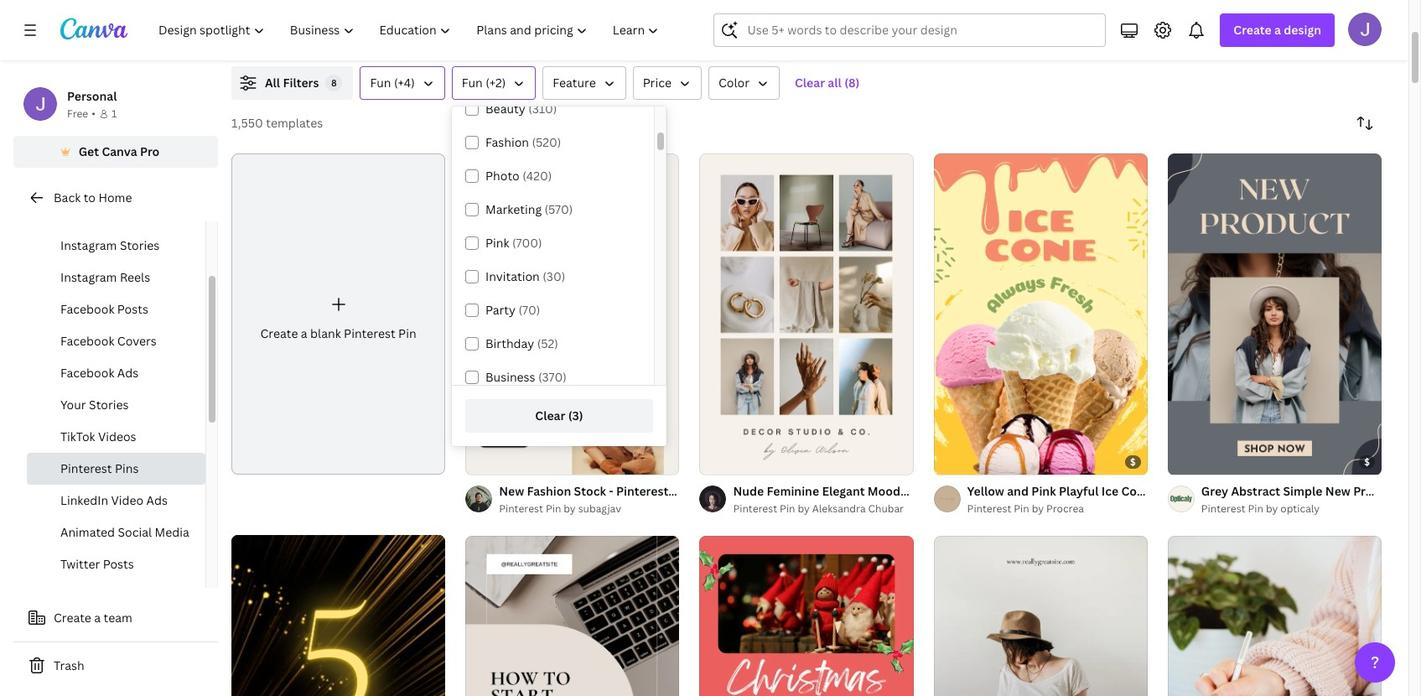 Task type: vqa. For each thing, say whether or not it's contained in the screenshot.


Task type: locate. For each thing, give the bounding box(es) containing it.
3 instagram from the top
[[60, 269, 117, 285]]

pinterest left 'aleksandra'
[[733, 501, 777, 515]]

pink up the pinterest pin by procrea link
[[1032, 483, 1056, 499]]

abstract
[[1231, 483, 1281, 499]]

pinterest pin by opticaly link
[[1202, 500, 1382, 517]]

1 vertical spatial ads
[[146, 492, 168, 508]]

simple
[[1283, 483, 1323, 499]]

pink left (700)
[[486, 235, 509, 251]]

2 new from the left
[[1326, 483, 1351, 499]]

posts down animated social media link
[[103, 556, 134, 572]]

0 vertical spatial a
[[1275, 22, 1281, 38]]

0 vertical spatial stories
[[120, 237, 160, 253]]

create a design
[[1234, 22, 1322, 38]]

tiktok
[[60, 429, 95, 444]]

pin down the abstract
[[1248, 501, 1264, 515]]

linkedin video ads
[[60, 492, 168, 508]]

2 fun from the left
[[462, 75, 483, 91]]

instagram for instagram reels
[[60, 269, 117, 285]]

facebook up your stories
[[60, 365, 114, 381]]

clear left '(3)'
[[535, 408, 566, 423]]

1 new from the left
[[499, 483, 524, 499]]

create a team
[[54, 610, 132, 626]]

(30)
[[543, 268, 565, 284]]

1,550 templates
[[231, 115, 323, 131]]

pinterest down new fashion stock - pinterest pin link at the bottom left of page
[[499, 501, 543, 515]]

2 instagram from the top
[[60, 237, 117, 253]]

a left blank
[[301, 326, 307, 342]]

playful
[[1059, 483, 1099, 499]]

1 vertical spatial pink
[[1032, 483, 1056, 499]]

invitation
[[486, 268, 540, 284]]

facebook
[[60, 301, 114, 317], [60, 333, 114, 349], [60, 365, 114, 381]]

0 vertical spatial facebook
[[60, 301, 114, 317]]

yellow and pink playful ice cone promotion pinterest pin pinterest pin by procrea
[[967, 483, 1291, 515]]

by left the procrea
[[1032, 501, 1044, 515]]

personal
[[67, 88, 117, 104]]

beauty
[[486, 101, 526, 117]]

1 horizontal spatial clear
[[795, 75, 825, 91]]

jacob simon image
[[1348, 13, 1382, 46]]

a inside button
[[94, 610, 101, 626]]

0 horizontal spatial create
[[54, 610, 91, 626]]

create left blank
[[260, 326, 298, 342]]

marketing
[[486, 201, 542, 217]]

stock
[[574, 483, 606, 499]]

feminine digital marketing pinterest pin image
[[1168, 535, 1382, 696]]

0 horizontal spatial $
[[1130, 455, 1136, 468]]

canva
[[102, 143, 137, 159]]

create left team at the bottom of the page
[[54, 610, 91, 626]]

$ for product
[[1365, 455, 1370, 468]]

0 vertical spatial ads
[[117, 365, 139, 381]]

1 by from the left
[[564, 501, 576, 515]]

grey abstract simple new product fashion pinterest pin image
[[1168, 153, 1382, 475]]

0 horizontal spatial a
[[94, 610, 101, 626]]

facebook for facebook ads
[[60, 365, 114, 381]]

filters
[[283, 75, 319, 91]]

new fashion stock - pinterest pin image
[[466, 153, 680, 475]]

1 horizontal spatial new
[[1326, 483, 1351, 499]]

fun inside button
[[370, 75, 391, 91]]

posts for instagram posts
[[120, 205, 151, 221]]

1 horizontal spatial create
[[260, 326, 298, 342]]

clear for clear (3)
[[535, 408, 566, 423]]

fashion
[[486, 134, 529, 150], [527, 483, 571, 499]]

2 $ from the left
[[1365, 455, 1370, 468]]

a for design
[[1275, 22, 1281, 38]]

•
[[92, 106, 96, 121]]

0 horizontal spatial pink
[[486, 235, 509, 251]]

clear (3) button
[[465, 399, 653, 433]]

create for create a team
[[54, 610, 91, 626]]

fashion (520)
[[486, 134, 561, 150]]

1 vertical spatial posts
[[117, 301, 148, 317]]

product
[[1354, 483, 1399, 499]]

posts down reels
[[117, 301, 148, 317]]

1 vertical spatial fashion
[[527, 483, 571, 499]]

stories
[[120, 237, 160, 253], [89, 397, 129, 413]]

3 facebook from the top
[[60, 365, 114, 381]]

ads inside facebook ads link
[[117, 365, 139, 381]]

posts
[[120, 205, 151, 221], [117, 301, 148, 317], [103, 556, 134, 572]]

0 horizontal spatial new
[[499, 483, 524, 499]]

by left 'aleksandra'
[[798, 501, 810, 515]]

a inside 'dropdown button'
[[1275, 22, 1281, 38]]

create inside button
[[54, 610, 91, 626]]

$ for ice
[[1130, 455, 1136, 468]]

birthday
[[486, 335, 534, 351]]

create a blank pinterest pin link
[[231, 153, 445, 474]]

a for blank
[[301, 326, 307, 342]]

pinterest down "grey"
[[1202, 501, 1246, 515]]

2 by from the left
[[798, 501, 810, 515]]

new left stock on the bottom of the page
[[499, 483, 524, 499]]

1 horizontal spatial a
[[301, 326, 307, 342]]

fun inside button
[[462, 75, 483, 91]]

1 horizontal spatial $
[[1365, 455, 1370, 468]]

pinterest right -
[[616, 483, 669, 499]]

feature button
[[543, 66, 626, 100]]

2 vertical spatial instagram
[[60, 269, 117, 285]]

fun left (+4)
[[370, 75, 391, 91]]

color
[[719, 75, 750, 91]]

ads right video
[[146, 492, 168, 508]]

2 vertical spatial facebook
[[60, 365, 114, 381]]

-
[[609, 483, 613, 499]]

1 vertical spatial instagram
[[60, 237, 117, 253]]

animated
[[60, 524, 115, 540]]

0 vertical spatial fashion
[[486, 134, 529, 150]]

posts up the instagram stories link
[[120, 205, 151, 221]]

1
[[111, 106, 117, 121]]

pinterest inside grey abstract simple new product fash pinterest pin by opticaly
[[1202, 501, 1246, 515]]

0 vertical spatial posts
[[120, 205, 151, 221]]

facebook ads link
[[27, 357, 205, 389]]

new right the simple
[[1326, 483, 1351, 499]]

0 vertical spatial pink
[[486, 235, 509, 251]]

1 horizontal spatial ads
[[146, 492, 168, 508]]

1 horizontal spatial pink
[[1032, 483, 1056, 499]]

pin down the and
[[1014, 501, 1030, 515]]

by down the abstract
[[1266, 501, 1278, 515]]

clear left all
[[795, 75, 825, 91]]

0 vertical spatial instagram
[[60, 205, 117, 221]]

new
[[499, 483, 524, 499], [1326, 483, 1351, 499]]

1 vertical spatial create
[[260, 326, 298, 342]]

3 by from the left
[[1032, 501, 1044, 515]]

animated social media
[[60, 524, 189, 540]]

instagram for instagram stories
[[60, 237, 117, 253]]

opticaly
[[1281, 501, 1320, 515]]

0 vertical spatial create
[[1234, 22, 1272, 38]]

back to home
[[54, 190, 132, 205]]

facebook up facebook ads
[[60, 333, 114, 349]]

yellow and pink playful ice cone promotion pinterest pin link
[[967, 482, 1291, 500]]

stories up reels
[[120, 237, 160, 253]]

pins
[[115, 460, 139, 476]]

create left design
[[1234, 22, 1272, 38]]

1 vertical spatial clear
[[535, 408, 566, 423]]

pin left 'aleksandra'
[[780, 501, 795, 515]]

pink inside yellow and pink playful ice cone promotion pinterest pin pinterest pin by procrea
[[1032, 483, 1056, 499]]

photo (420)
[[486, 168, 552, 184]]

0 vertical spatial clear
[[795, 75, 825, 91]]

4 by from the left
[[1266, 501, 1278, 515]]

pinterest down yellow
[[967, 501, 1012, 515]]

pin up pinterest pin by opticaly link
[[1273, 483, 1291, 499]]

2 vertical spatial a
[[94, 610, 101, 626]]

instagram reels
[[60, 269, 150, 285]]

2 vertical spatial posts
[[103, 556, 134, 572]]

create inside 'dropdown button'
[[1234, 22, 1272, 38]]

1 instagram from the top
[[60, 205, 117, 221]]

animated social media link
[[27, 517, 205, 548]]

fashion down beauty
[[486, 134, 529, 150]]

1 $ from the left
[[1130, 455, 1136, 468]]

2 vertical spatial create
[[54, 610, 91, 626]]

$ up cone
[[1130, 455, 1136, 468]]

2 horizontal spatial create
[[1234, 22, 1272, 38]]

instagram
[[60, 205, 117, 221], [60, 237, 117, 253], [60, 269, 117, 285]]

8 filter options selected element
[[326, 75, 343, 91]]

1 vertical spatial stories
[[89, 397, 129, 413]]

home
[[98, 190, 132, 205]]

a left team at the bottom of the page
[[94, 610, 101, 626]]

1 vertical spatial a
[[301, 326, 307, 342]]

all
[[828, 75, 842, 91]]

0 horizontal spatial fun
[[370, 75, 391, 91]]

stories down facebook ads link
[[89, 397, 129, 413]]

linkedin
[[60, 492, 108, 508]]

design
[[1284, 22, 1322, 38]]

fashion left stock on the bottom of the page
[[527, 483, 571, 499]]

fun left the (+2)
[[462, 75, 483, 91]]

pinterest
[[344, 326, 396, 342], [60, 460, 112, 476], [616, 483, 669, 499], [1218, 483, 1270, 499], [499, 501, 543, 515], [733, 501, 777, 515], [967, 501, 1012, 515], [1202, 501, 1246, 515]]

1 fun from the left
[[370, 75, 391, 91]]

ads down covers
[[117, 365, 139, 381]]

pin right -
[[671, 483, 690, 499]]

new fashion stock - pinterest pin pinterest pin by subagjav
[[499, 483, 690, 515]]

instagram stories
[[60, 237, 160, 253]]

ads
[[117, 365, 139, 381], [146, 492, 168, 508]]

stories for your stories
[[89, 397, 129, 413]]

a
[[1275, 22, 1281, 38], [301, 326, 307, 342], [94, 610, 101, 626]]

2 facebook from the top
[[60, 333, 114, 349]]

pink
[[486, 235, 509, 251], [1032, 483, 1056, 499]]

instagram posts
[[60, 205, 151, 221]]

0 horizontal spatial clear
[[535, 408, 566, 423]]

pinterest right blank
[[344, 326, 396, 342]]

team
[[104, 610, 132, 626]]

(8)
[[845, 75, 860, 91]]

1 facebook from the top
[[60, 301, 114, 317]]

1 vertical spatial facebook
[[60, 333, 114, 349]]

1 horizontal spatial fun
[[462, 75, 483, 91]]

$ up product
[[1365, 455, 1370, 468]]

feature
[[553, 75, 596, 91]]

all filters
[[265, 75, 319, 91]]

None search field
[[714, 13, 1106, 47]]

and
[[1007, 483, 1029, 499]]

ads inside linkedin video ads link
[[146, 492, 168, 508]]

2 horizontal spatial a
[[1275, 22, 1281, 38]]

(+4)
[[394, 75, 415, 91]]

yellow
[[967, 483, 1005, 499]]

by down stock on the bottom of the page
[[564, 501, 576, 515]]

$
[[1130, 455, 1136, 468], [1365, 455, 1370, 468]]

fun
[[370, 75, 391, 91], [462, 75, 483, 91]]

(310)
[[528, 101, 557, 117]]

facebook down the instagram reels
[[60, 301, 114, 317]]

a left design
[[1275, 22, 1281, 38]]

0 horizontal spatial ads
[[117, 365, 139, 381]]

media
[[155, 524, 189, 540]]



Task type: describe. For each thing, give the bounding box(es) containing it.
cone
[[1122, 483, 1151, 499]]

all
[[265, 75, 280, 91]]

birthday (52)
[[486, 335, 558, 351]]

(370)
[[538, 369, 567, 385]]

videos
[[98, 429, 136, 444]]

get canva pro
[[79, 143, 160, 159]]

create a team button
[[13, 601, 218, 635]]

fun for fun (+4)
[[370, 75, 391, 91]]

your
[[60, 397, 86, 413]]

Sort by button
[[1348, 106, 1382, 140]]

1,550
[[231, 115, 263, 131]]

tiktok videos
[[60, 429, 136, 444]]

(570)
[[545, 201, 573, 217]]

pinterest pin by procrea link
[[967, 500, 1148, 517]]

new blog business - pinterest pin image
[[466, 535, 680, 696]]

(3)
[[568, 408, 583, 423]]

clear for clear all (8)
[[795, 75, 825, 91]]

price button
[[633, 66, 702, 100]]

free •
[[67, 106, 96, 121]]

top level navigation element
[[148, 13, 674, 47]]

covers
[[117, 333, 157, 349]]

fun for fun (+2)
[[462, 75, 483, 91]]

your stories link
[[27, 389, 205, 421]]

pinterest up pinterest pin by opticaly link
[[1218, 483, 1270, 499]]

create a blank pinterest pin
[[260, 326, 416, 342]]

promotion
[[1154, 483, 1215, 499]]

clear (3)
[[535, 408, 583, 423]]

instagram for instagram posts
[[60, 205, 117, 221]]

pinterest pin templates image
[[1024, 0, 1382, 46]]

procrea
[[1047, 501, 1084, 515]]

your stories
[[60, 397, 129, 413]]

create for create a design
[[1234, 22, 1272, 38]]

facebook covers
[[60, 333, 157, 349]]

blank
[[310, 326, 341, 342]]

ice
[[1102, 483, 1119, 499]]

posts for twitter posts
[[103, 556, 134, 572]]

fun (+2) button
[[452, 66, 536, 100]]

instagram stories link
[[27, 230, 205, 262]]

instagram posts link
[[27, 198, 205, 230]]

facebook for facebook covers
[[60, 333, 114, 349]]

price
[[643, 75, 672, 91]]

photo
[[486, 168, 520, 184]]

color button
[[709, 66, 780, 100]]

by inside grey abstract simple new product fash pinterest pin by opticaly
[[1266, 501, 1278, 515]]

(52)
[[537, 335, 558, 351]]

subagjav
[[578, 501, 621, 515]]

pink (700)
[[486, 235, 542, 251]]

chubar
[[868, 501, 904, 515]]

invitation (30)
[[486, 268, 565, 284]]

twitter posts
[[60, 556, 134, 572]]

trash link
[[13, 649, 218, 683]]

pin right blank
[[398, 326, 416, 342]]

business (370)
[[486, 369, 567, 385]]

free
[[67, 106, 88, 121]]

new inside 'new fashion stock - pinterest pin pinterest pin by subagjav'
[[499, 483, 524, 499]]

pin down new fashion stock - pinterest pin link at the bottom left of page
[[546, 501, 561, 515]]

templates
[[266, 115, 323, 131]]

new fashion stock - pinterest pin link
[[499, 482, 690, 500]]

video
[[111, 492, 144, 508]]

Search search field
[[748, 14, 1095, 46]]

social
[[118, 524, 152, 540]]

get canva pro button
[[13, 136, 218, 168]]

trash
[[54, 657, 84, 673]]

clear all (8) button
[[787, 66, 868, 100]]

facebook posts
[[60, 301, 148, 317]]

(+2)
[[486, 75, 506, 91]]

white brown simple fashion sale - pinterest pin image
[[934, 535, 1148, 696]]

pinterest up linkedin
[[60, 460, 112, 476]]

create for create a blank pinterest pin
[[260, 326, 298, 342]]

by inside 'new fashion stock - pinterest pin pinterest pin by subagjav'
[[564, 501, 576, 515]]

fash
[[1402, 483, 1421, 499]]

a for team
[[94, 610, 101, 626]]

pin inside grey abstract simple new product fash pinterest pin by opticaly
[[1248, 501, 1264, 515]]

facebook ads
[[60, 365, 139, 381]]

grey
[[1202, 483, 1229, 499]]

to
[[84, 190, 96, 205]]

facebook for facebook posts
[[60, 301, 114, 317]]

fashion inside 'new fashion stock - pinterest pin pinterest pin by subagjav'
[[527, 483, 571, 499]]

pinterest pin by subagjav link
[[499, 500, 680, 517]]

stories for instagram stories
[[120, 237, 160, 253]]

red green colorful creative christmas decor pinterest pin image
[[700, 535, 914, 696]]

(520)
[[532, 134, 561, 150]]

(420)
[[523, 168, 552, 184]]

(700)
[[512, 235, 542, 251]]

create a blank pinterest pin element
[[231, 153, 445, 474]]

grey abstract simple new product fash link
[[1202, 482, 1421, 500]]

tiktok videos link
[[27, 421, 205, 453]]

aleksandra
[[812, 501, 866, 515]]

facebook covers link
[[27, 325, 205, 357]]

by inside yellow and pink playful ice cone promotion pinterest pin pinterest pin by procrea
[[1032, 501, 1044, 515]]

party
[[486, 302, 516, 318]]

new inside grey abstract simple new product fash pinterest pin by opticaly
[[1326, 483, 1351, 499]]

twitter posts link
[[27, 548, 205, 580]]

posts for facebook posts
[[117, 301, 148, 317]]

yellow and pink playful ice cone promotion pinterest pin image
[[934, 153, 1148, 475]]

reels
[[120, 269, 150, 285]]

grey abstract simple new product fash pinterest pin by opticaly
[[1202, 483, 1421, 515]]

twitter
[[60, 556, 100, 572]]

back to home link
[[13, 181, 218, 215]]

nude feminine elegant moodboard photo collage fashion blog pinterest pin image
[[700, 153, 914, 475]]

instagram reels link
[[27, 262, 205, 294]]

pro
[[140, 143, 160, 159]]

marketing (570)
[[486, 201, 573, 217]]



